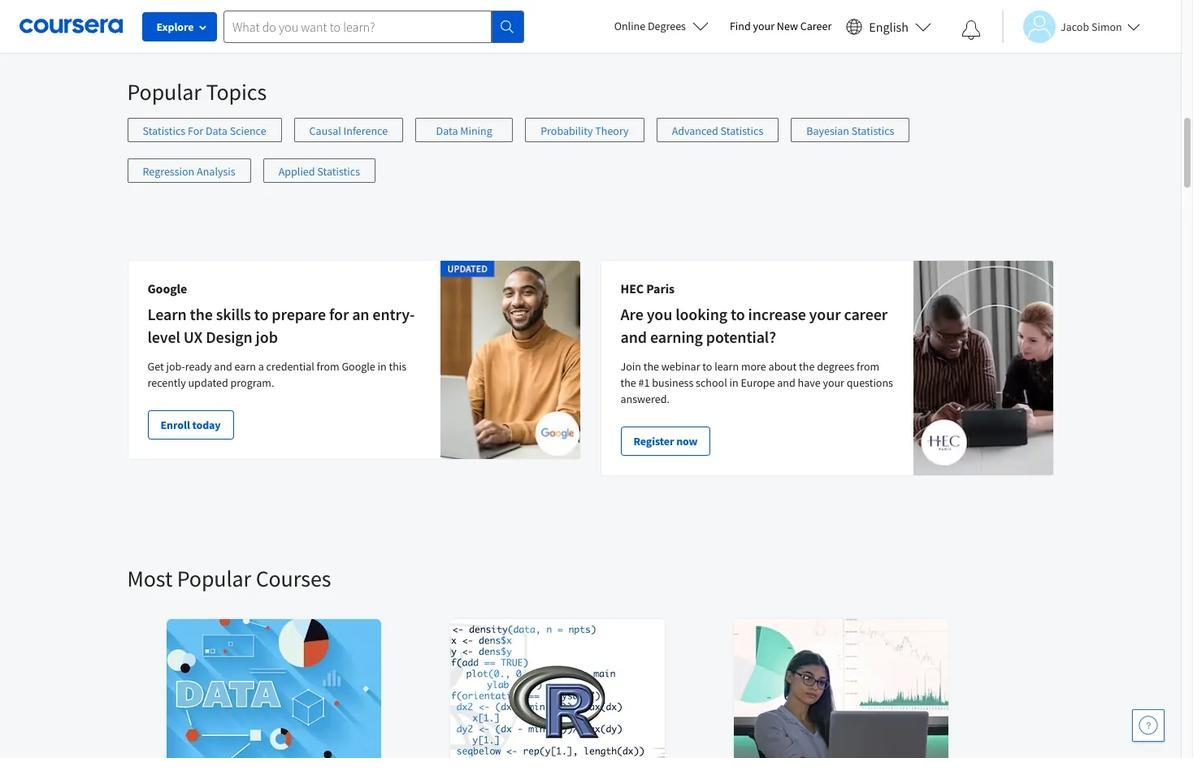 Task type: describe. For each thing, give the bounding box(es) containing it.
applied statistics
[[279, 164, 360, 179]]

explore
[[156, 20, 194, 34]]

from inside the get job-ready and earn a credential from google in this recently updated program.
[[317, 359, 339, 374]]

chevron down image
[[62, 25, 74, 36]]

and inside the get job-ready and earn a credential from google in this recently updated program.
[[214, 359, 232, 374]]

most popular courses
[[127, 564, 331, 593]]

data mining link
[[415, 118, 513, 142]]

explore button
[[142, 12, 217, 41]]

increase
[[748, 304, 806, 324]]

job
[[256, 327, 278, 347]]

program.
[[230, 376, 274, 390]]

entry-
[[373, 304, 415, 324]]

register now link
[[621, 427, 711, 456]]

ux
[[184, 327, 203, 347]]

from inside the join the webinar to learn more about the degrees from the #1 business school in europe and have your questions answered.
[[857, 359, 880, 374]]

today
[[192, 418, 221, 432]]

you
[[647, 304, 672, 324]]

science
[[230, 124, 266, 138]]

statistics for bayesian statistics
[[852, 124, 894, 138]]

1 data from the left
[[206, 124, 227, 138]]

coursera image
[[20, 13, 123, 39]]

0 vertical spatial popular
[[127, 77, 201, 106]]

register
[[634, 434, 674, 449]]

help center image
[[1139, 716, 1158, 736]]

inference
[[343, 124, 388, 138]]

most popular courses carousel element
[[127, 515, 1193, 758]]

mining
[[460, 124, 492, 138]]

looking
[[676, 304, 728, 324]]

an
[[352, 304, 369, 324]]

degrees
[[817, 359, 854, 374]]

2 button
[[519, 25, 536, 44]]

english button
[[840, 0, 938, 53]]

learn
[[148, 304, 187, 324]]

answered.
[[621, 392, 670, 406]]

probability
[[541, 124, 593, 138]]

2 data from the left
[[436, 124, 458, 138]]

google inside the get job-ready and earn a credential from google in this recently updated program.
[[342, 359, 375, 374]]

are
[[621, 304, 644, 324]]

design
[[206, 327, 253, 347]]

join the webinar to learn more about the degrees from the #1 business school in europe and have your questions answered.
[[621, 359, 893, 406]]

about
[[769, 359, 797, 374]]

online degrees
[[614, 19, 686, 33]]

advanced statistics
[[672, 124, 763, 138]]

2
[[524, 27, 531, 42]]

for
[[329, 304, 349, 324]]

data science fundamentals with python and sql specialization by ibm, image
[[166, 619, 382, 758]]

online
[[614, 19, 646, 33]]

jacob simon button
[[1002, 10, 1140, 43]]

in inside the join the webinar to learn more about the degrees from the #1 business school in europe and have your questions answered.
[[729, 376, 739, 390]]

have
[[798, 376, 821, 390]]

10 button
[[649, 25, 667, 44]]

find your new career link
[[722, 16, 840, 37]]

the up the #1
[[643, 359, 659, 374]]

your inside the 'hec paris are you looking to increase your career and earning potential?'
[[809, 304, 841, 324]]

potential?
[[706, 327, 776, 347]]

online degrees button
[[601, 8, 722, 44]]

applied
[[279, 164, 315, 179]]

jacob simon
[[1061, 19, 1122, 34]]

the inside google learn the skills to prepare for an entry- level ux design job
[[190, 304, 213, 324]]

paris
[[646, 280, 675, 297]]

9
[[638, 27, 645, 42]]

get job-ready and earn a credential from google in this recently updated program.
[[148, 359, 407, 390]]

1 button
[[503, 25, 519, 44]]

What do you want to learn? text field
[[224, 10, 492, 43]]

advanced statistics link
[[656, 118, 779, 142]]

regression
[[143, 164, 194, 179]]

analysis
[[197, 164, 235, 179]]

level
[[148, 327, 180, 347]]

causal inference
[[309, 124, 388, 138]]

learn sql basics for data science specialization by university of california, davis, image
[[734, 619, 949, 758]]

most
[[127, 564, 173, 593]]

causal
[[309, 124, 341, 138]]

recently
[[148, 376, 186, 390]]

earn
[[235, 359, 256, 374]]

courses
[[256, 564, 331, 593]]

1 vertical spatial popular
[[177, 564, 251, 593]]

advanced
[[672, 124, 718, 138]]

join
[[621, 359, 641, 374]]



Task type: vqa. For each thing, say whether or not it's contained in the screenshot.
from inside Get job-ready and earn a credential from Google in this recently updated program.
yes



Task type: locate. For each thing, give the bounding box(es) containing it.
the up ux
[[190, 304, 213, 324]]

and
[[621, 327, 647, 347], [214, 359, 232, 374], [777, 376, 796, 390]]

1 horizontal spatial to
[[702, 359, 712, 374]]

business
[[652, 376, 694, 390]]

popular topics
[[127, 77, 267, 106]]

list containing 1
[[168, 25, 1001, 44]]

statistics inside "link"
[[721, 124, 763, 138]]

degrees
[[648, 19, 686, 33]]

0 horizontal spatial to
[[254, 304, 269, 324]]

earning
[[650, 327, 703, 347]]

hec
[[621, 280, 644, 297]]

your down degrees
[[823, 376, 844, 390]]

updated
[[188, 376, 228, 390]]

2 horizontal spatial to
[[731, 304, 745, 324]]

a
[[258, 359, 264, 374]]

statistics
[[143, 124, 185, 138], [721, 124, 763, 138], [852, 124, 894, 138], [317, 164, 360, 179]]

r programming course by johns hopkins university, image
[[450, 619, 665, 758]]

1
[[508, 27, 515, 42]]

statistics right bayesian
[[852, 124, 894, 138]]

data mining
[[436, 124, 492, 138]]

0 vertical spatial list
[[168, 25, 1001, 44]]

10
[[654, 27, 667, 42]]

0 horizontal spatial from
[[317, 359, 339, 374]]

to inside the join the webinar to learn more about the degrees from the #1 business school in europe and have your questions answered.
[[702, 359, 712, 374]]

and down are
[[621, 327, 647, 347]]

1 horizontal spatial data
[[436, 124, 458, 138]]

career
[[800, 19, 832, 33]]

popular right most
[[177, 564, 251, 593]]

google learn the skills to prepare for an entry- level ux design job
[[148, 280, 415, 347]]

1 vertical spatial in
[[729, 376, 739, 390]]

statistics for applied statistics
[[317, 164, 360, 179]]

bayesian statistics
[[806, 124, 894, 138]]

to up job
[[254, 304, 269, 324]]

career
[[844, 304, 888, 324]]

0 vertical spatial and
[[621, 327, 647, 347]]

popular
[[127, 77, 201, 106], [177, 564, 251, 593]]

simon
[[1092, 19, 1122, 34]]

0 vertical spatial in
[[378, 359, 387, 374]]

and left earn
[[214, 359, 232, 374]]

and inside the join the webinar to learn more about the degrees from the #1 business school in europe and have your questions answered.
[[777, 376, 796, 390]]

job-
[[166, 359, 185, 374]]

and inside the 'hec paris are you looking to increase your career and earning potential?'
[[621, 327, 647, 347]]

0 vertical spatial your
[[753, 19, 775, 33]]

applied statistics link
[[263, 158, 376, 183]]

to inside google learn the skills to prepare for an entry- level ux design job
[[254, 304, 269, 324]]

1 vertical spatial and
[[214, 359, 232, 374]]

webinar
[[661, 359, 700, 374]]

google
[[148, 280, 187, 297], [342, 359, 375, 374]]

jacob
[[1061, 19, 1089, 34]]

1 horizontal spatial from
[[857, 359, 880, 374]]

and down about
[[777, 376, 796, 390]]

topics
[[206, 77, 267, 106]]

to inside the 'hec paris are you looking to increase your career and earning potential?'
[[731, 304, 745, 324]]

find
[[730, 19, 751, 33]]

None search field
[[224, 10, 524, 43]]

1 vertical spatial google
[[342, 359, 375, 374]]

statistics for advanced statistics
[[721, 124, 763, 138]]

regression analysis link
[[127, 158, 251, 183]]

statistics right the advanced
[[721, 124, 763, 138]]

new
[[777, 19, 798, 33]]

enroll
[[161, 418, 190, 432]]

show notifications image
[[962, 20, 981, 40]]

your inside the join the webinar to learn more about the degrees from the #1 business school in europe and have your questions answered.
[[823, 376, 844, 390]]

credential
[[266, 359, 314, 374]]

in inside the get job-ready and earn a credential from google in this recently updated program.
[[378, 359, 387, 374]]

ready
[[185, 359, 212, 374]]

your right find
[[753, 19, 775, 33]]

regression analysis
[[143, 164, 235, 179]]

enroll today link
[[148, 410, 234, 440]]

0 horizontal spatial data
[[206, 124, 227, 138]]

causal inference link
[[294, 118, 403, 142]]

2 vertical spatial and
[[777, 376, 796, 390]]

to
[[254, 304, 269, 324], [731, 304, 745, 324], [702, 359, 712, 374]]

1 horizontal spatial and
[[621, 327, 647, 347]]

1 from from the left
[[317, 359, 339, 374]]

more
[[741, 359, 766, 374]]

from right credential
[[317, 359, 339, 374]]

data
[[206, 124, 227, 138], [436, 124, 458, 138]]

0 horizontal spatial google
[[148, 280, 187, 297]]

school
[[696, 376, 727, 390]]

data left mining
[[436, 124, 458, 138]]

from
[[317, 359, 339, 374], [857, 359, 880, 374]]

register now
[[634, 434, 698, 449]]

2 horizontal spatial and
[[777, 376, 796, 390]]

in down learn
[[729, 376, 739, 390]]

google inside google learn the skills to prepare for an entry- level ux design job
[[148, 280, 187, 297]]

theory
[[595, 124, 629, 138]]

hec paris are you looking to increase your career and earning potential?
[[621, 280, 888, 347]]

1 horizontal spatial in
[[729, 376, 739, 390]]

list
[[168, 25, 1001, 44], [127, 118, 1054, 199]]

skills
[[216, 304, 251, 324]]

8 button
[[617, 25, 633, 44]]

8
[[622, 27, 628, 42]]

0 horizontal spatial in
[[378, 359, 387, 374]]

for
[[188, 124, 203, 138]]

bayesian
[[806, 124, 849, 138]]

to up the potential?
[[731, 304, 745, 324]]

1 vertical spatial your
[[809, 304, 841, 324]]

popular up for
[[127, 77, 201, 106]]

your
[[753, 19, 775, 33], [809, 304, 841, 324], [823, 376, 844, 390]]

data right for
[[206, 124, 227, 138]]

in
[[378, 359, 387, 374], [729, 376, 739, 390]]

the
[[190, 304, 213, 324], [643, 359, 659, 374], [799, 359, 815, 374], [621, 376, 636, 390]]

0 vertical spatial google
[[148, 280, 187, 297]]

europe
[[741, 376, 775, 390]]

from up questions
[[857, 359, 880, 374]]

statistics for data science link
[[127, 118, 282, 142]]

the left the #1
[[621, 376, 636, 390]]

probability theory link
[[525, 118, 644, 142]]

now
[[676, 434, 698, 449]]

0 horizontal spatial and
[[214, 359, 232, 374]]

1 vertical spatial list
[[127, 118, 1054, 199]]

learn
[[715, 359, 739, 374]]

find your new career
[[730, 19, 832, 33]]

get
[[148, 359, 164, 374]]

2 vertical spatial your
[[823, 376, 844, 390]]

google left this in the top left of the page
[[342, 359, 375, 374]]

list containing statistics for data science
[[127, 118, 1054, 199]]

questions
[[847, 376, 893, 390]]

learn the skills to prepare for an entry- level ux design job link
[[148, 304, 415, 347]]

this
[[389, 359, 407, 374]]

statistics for data science
[[143, 124, 266, 138]]

to up the school
[[702, 359, 712, 374]]

2 from from the left
[[857, 359, 880, 374]]

statistics left for
[[143, 124, 185, 138]]

prepare
[[272, 304, 326, 324]]

in left this in the top left of the page
[[378, 359, 387, 374]]

english
[[869, 18, 909, 35]]

google up learn
[[148, 280, 187, 297]]

are you looking to increase your career and earning potential? link
[[621, 304, 888, 347]]

bayesian statistics link
[[791, 118, 910, 142]]

statistics down the causal inference
[[317, 164, 360, 179]]

the up the have
[[799, 359, 815, 374]]

1 horizontal spatial google
[[342, 359, 375, 374]]

your left career on the right of page
[[809, 304, 841, 324]]



